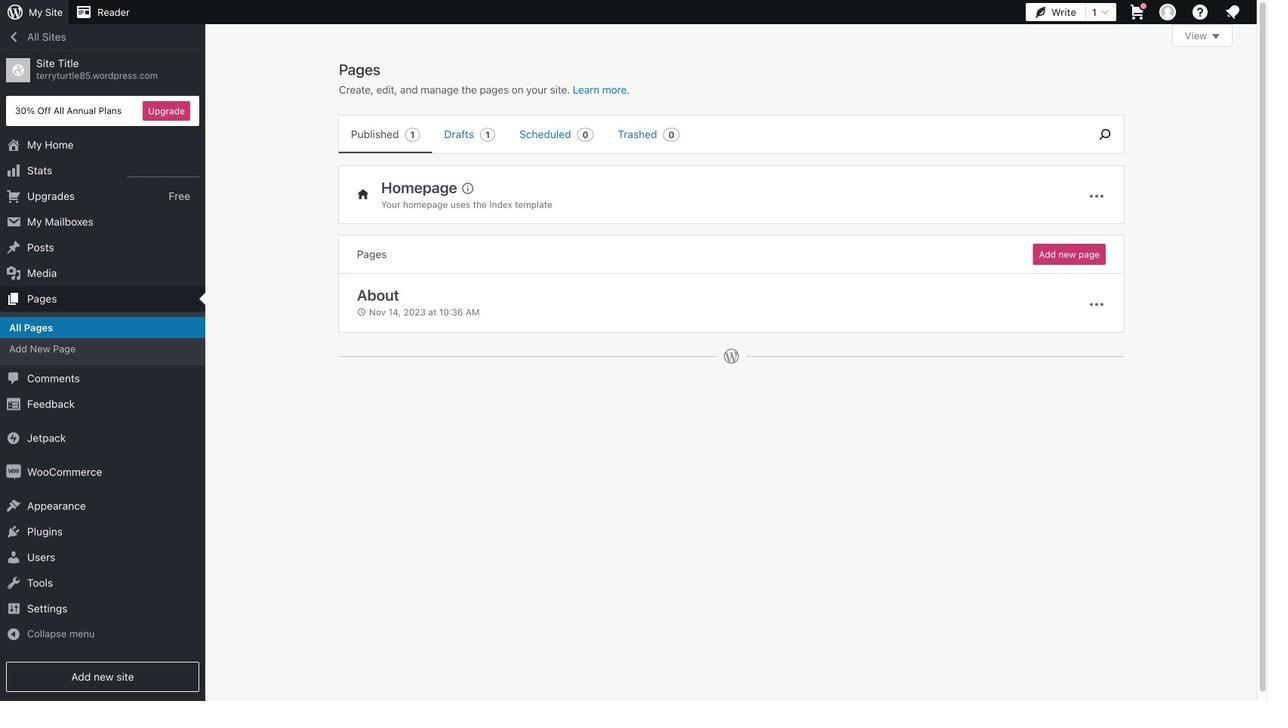 Task type: locate. For each thing, give the bounding box(es) containing it.
2 img image from the top
[[6, 464, 21, 480]]

main content
[[339, 24, 1233, 380]]

highest hourly views 0 image
[[128, 168, 199, 177]]

0 vertical spatial img image
[[6, 431, 21, 446]]

my shopping cart image
[[1128, 3, 1147, 21]]

closed image
[[1212, 34, 1220, 39]]

menu
[[339, 115, 1079, 153]]

None search field
[[1086, 115, 1124, 153]]

img image
[[6, 431, 21, 446], [6, 464, 21, 480]]

open search image
[[1086, 125, 1124, 143]]

1 vertical spatial img image
[[6, 464, 21, 480]]



Task type: describe. For each thing, give the bounding box(es) containing it.
help image
[[1191, 3, 1209, 21]]

manage your notifications image
[[1224, 3, 1242, 21]]

more information image
[[460, 181, 474, 195]]

1 img image from the top
[[6, 431, 21, 446]]

toggle menu image
[[1088, 187, 1106, 205]]

my profile image
[[1159, 4, 1176, 20]]

toggle menu image
[[1088, 296, 1106, 314]]



